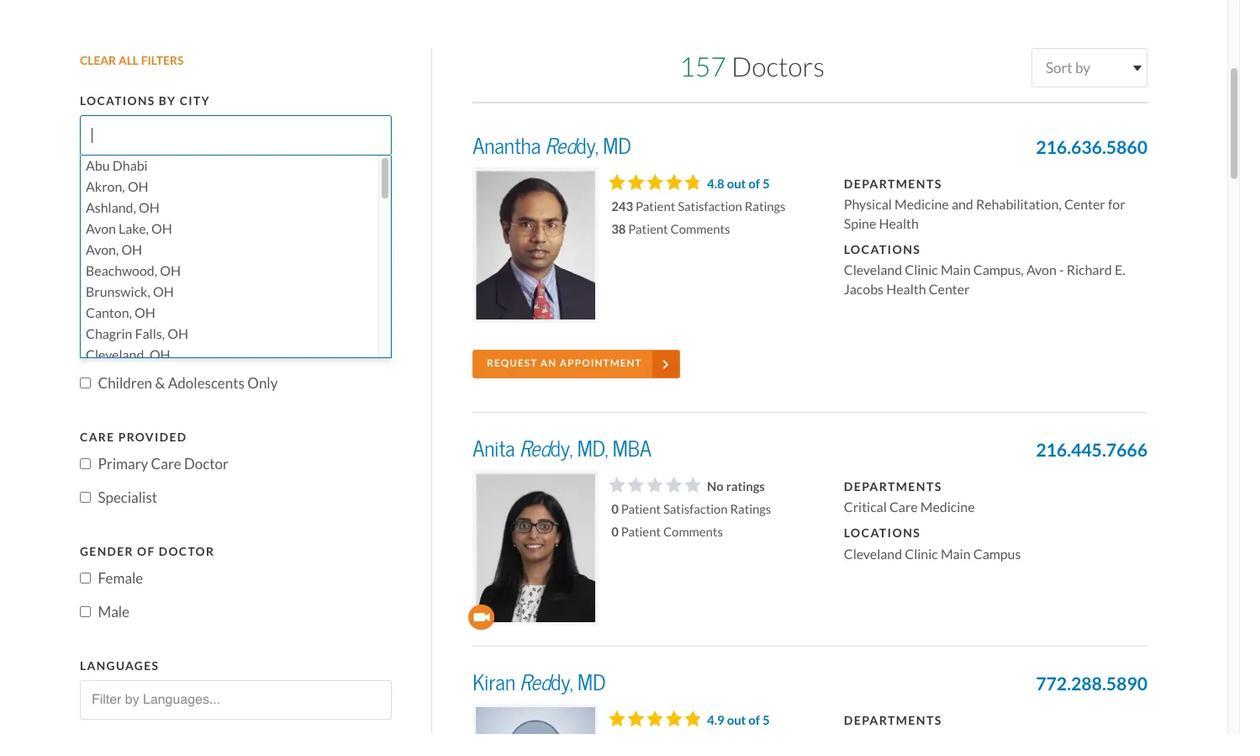 Task type: vqa. For each thing, say whether or not it's contained in the screenshot.
Red
yes



Task type: locate. For each thing, give the bounding box(es) containing it.
5
[[763, 176, 770, 192], [763, 712, 770, 728]]

dy, right anantha
[[576, 133, 599, 160]]

4.8 out of 5 link
[[708, 176, 770, 192]]

physical medicine and rehabilitation,
[[844, 196, 1065, 213]]

specialist
[[98, 489, 157, 507]]

0
[[612, 501, 619, 517], [612, 524, 619, 540]]

ratings inside the 0 patient satisfaction ratings 0 patient comments
[[731, 501, 772, 517]]

2 horizontal spatial care
[[890, 499, 918, 516]]

red up kiran <em>red</em>dy image
[[520, 670, 551, 696]]

ratings for anantha red dy, md
[[745, 198, 786, 214]]

oh up adults only
[[153, 283, 174, 300]]

216.445.7666
[[1037, 439, 1148, 461]]

2 star rating icons image from the top
[[609, 711, 700, 727]]

oh down dhabi
[[128, 178, 149, 195]]

0 vertical spatial center
[[1065, 196, 1106, 213]]

care up primary care doctor option
[[80, 430, 115, 445]]

rehabilitation,
[[977, 196, 1062, 213]]

0 vertical spatial cleveland
[[844, 262, 903, 279]]

and for children
[[175, 340, 198, 359]]

star rating icons image
[[609, 174, 698, 190], [609, 711, 700, 727]]

satisfaction down no
[[664, 501, 728, 517]]

1 vertical spatial cleveland
[[844, 546, 903, 563]]

red for anantha
[[545, 133, 576, 160]]

0 vertical spatial avon
[[86, 220, 116, 237]]

md
[[603, 133, 631, 160], [578, 670, 606, 696]]

gender
[[80, 544, 134, 559]]

health down cleveland clinic main campus, at right
[[887, 281, 927, 297]]

1 vertical spatial adolescents
[[168, 374, 245, 393]]

1 vertical spatial only
[[248, 374, 278, 393]]

city
[[180, 93, 210, 109]]

2 vertical spatial care
[[890, 499, 918, 516]]

0 vertical spatial dy,
[[576, 133, 599, 160]]

satisfaction for anita red dy, md, mba
[[664, 501, 728, 517]]

out for 4.8
[[727, 176, 746, 192]]

2 main from the top
[[941, 546, 971, 563]]

0 horizontal spatial center
[[929, 281, 970, 297]]

care
[[80, 430, 115, 445], [151, 455, 181, 473], [890, 499, 918, 516]]

main
[[941, 262, 971, 279], [941, 546, 971, 563]]

locations inside locations cleveland clinic main campus
[[844, 526, 921, 541]]

0 vertical spatial and
[[952, 196, 974, 213]]

1 star rating icons image from the top
[[609, 174, 698, 190]]

care inside "departments critical care medicine"
[[890, 499, 918, 516]]

out right 4.9
[[727, 712, 746, 728]]

0 vertical spatial care
[[80, 430, 115, 445]]

doctor right gender
[[159, 544, 215, 559]]

1 vertical spatial center
[[929, 281, 970, 297]]

0 vertical spatial doctor
[[138, 281, 194, 296]]

clinic down "departments critical care medicine"
[[905, 546, 939, 563]]

1 vertical spatial comments
[[664, 524, 723, 540]]

0 vertical spatial star rating icons image
[[609, 174, 698, 190]]

1 vertical spatial clinic
[[905, 546, 939, 563]]

0 horizontal spatial children
[[98, 374, 152, 393]]

avon
[[86, 220, 116, 237], [1027, 262, 1057, 279]]

clear
[[80, 53, 116, 68]]

main left campus on the right bottom of the page
[[941, 546, 971, 563]]

772.288.5890
[[1037, 673, 1148, 695]]

canton,
[[86, 304, 132, 321]]

2 clinic from the top
[[905, 546, 939, 563]]

0 down "mba"
[[612, 501, 619, 517]]

None text field
[[85, 682, 387, 719]]

main inside locations cleveland clinic main campus
[[941, 546, 971, 563]]

& for departments
[[159, 187, 169, 202]]

gender of doctor
[[80, 544, 215, 559]]

red right anantha
[[545, 133, 576, 160]]

children down cleveland,
[[98, 374, 152, 393]]

and for rehabilitation,
[[952, 196, 974, 213]]

dy, for kiran
[[551, 670, 574, 696]]

comments inside 243 patient satisfaction ratings 38 patient comments
[[671, 221, 731, 237]]

primary care doctor
[[98, 455, 229, 473]]

cleveland inside locations cleveland clinic main campus
[[844, 546, 903, 563]]

1 vertical spatial main
[[941, 546, 971, 563]]

0 vertical spatial clinic
[[905, 262, 939, 279]]

0 right anita <em>red</em>dy image
[[612, 524, 619, 540]]

abu
[[86, 157, 110, 174]]

campus,
[[974, 262, 1024, 279]]

1 vertical spatial avon
[[1027, 262, 1057, 279]]

satisfaction down 4.8
[[678, 198, 743, 214]]

star rating icons image up the 243
[[609, 174, 698, 190]]

1 5 from the top
[[763, 176, 770, 192]]

medicine inside "departments critical care medicine"
[[921, 499, 975, 516]]

0 vertical spatial adults
[[98, 306, 139, 325]]

request an appointment
[[487, 358, 642, 369]]

only up falls,
[[142, 306, 172, 325]]

doctor up adults only
[[138, 281, 194, 296]]

md up kiran <em>red</em>dy image
[[578, 670, 606, 696]]

no
[[708, 478, 724, 494]]

0 vertical spatial satisfaction
[[678, 198, 743, 214]]

oh down falls,
[[150, 346, 170, 363]]

comments inside the 0 patient satisfaction ratings 0 patient comments
[[664, 524, 723, 540]]

and
[[952, 196, 974, 213], [175, 340, 198, 359]]

1 vertical spatial 0
[[612, 524, 619, 540]]

star rating icons image left 4.9
[[609, 711, 700, 727]]

medicine right physical
[[895, 196, 950, 213]]

0 vertical spatial &
[[159, 187, 169, 202]]

adults only
[[98, 306, 172, 325]]

md for anantha red dy, md
[[603, 133, 631, 160]]

2 vertical spatial doctor
[[159, 544, 215, 559]]

0 vertical spatial out
[[727, 176, 746, 192]]

red right anita in the left bottom of the page
[[520, 436, 551, 462]]

of up female
[[137, 544, 155, 559]]

anita
[[473, 436, 515, 462]]

1 horizontal spatial adolescents
[[271, 340, 348, 359]]

ratings
[[745, 198, 786, 214], [731, 501, 772, 517]]

oh up lake, at top left
[[139, 199, 160, 216]]

center left for at the top right
[[1065, 196, 1106, 213]]

1 vertical spatial and
[[175, 340, 198, 359]]

1 vertical spatial 5
[[763, 712, 770, 728]]

e.
[[1115, 262, 1126, 279]]

2 vertical spatial locations
[[844, 526, 921, 541]]

satisfaction inside the 0 patient satisfaction ratings 0 patient comments
[[664, 501, 728, 517]]

cleveland down the critical
[[844, 546, 903, 563]]

1 horizontal spatial only
[[248, 374, 278, 393]]

clear all filters link
[[80, 48, 392, 75]]

157
[[680, 51, 727, 84]]

1 vertical spatial ratings
[[731, 501, 772, 517]]

of right 4.9
[[749, 712, 760, 728]]

0 vertical spatial 5
[[763, 176, 770, 192]]

akron,
[[86, 178, 125, 195]]

of
[[749, 176, 760, 192], [116, 281, 135, 296], [137, 544, 155, 559], [749, 712, 760, 728]]

and up children & adolescents only
[[175, 340, 198, 359]]

red for anita
[[520, 436, 551, 462]]

& down falls,
[[155, 374, 165, 393]]

1 vertical spatial children
[[98, 374, 152, 393]]

mba
[[613, 436, 652, 462]]

ratings inside 243 patient satisfaction ratings 38 patient comments
[[745, 198, 786, 214]]

2 out from the top
[[727, 712, 746, 728]]

1 vertical spatial out
[[727, 712, 746, 728]]

0 vertical spatial md
[[603, 133, 631, 160]]

1 vertical spatial health
[[887, 281, 927, 297]]

children
[[201, 340, 255, 359], [98, 374, 152, 393]]

2 vertical spatial dy,
[[551, 670, 574, 696]]

kiran <em>red</em>dy image
[[473, 704, 599, 734]]

brunswick,
[[86, 283, 150, 300]]

0 horizontal spatial adolescents
[[168, 374, 245, 393]]

anantha
[[473, 133, 541, 160]]

video indicator icon image
[[469, 604, 494, 630]]

center down cleveland clinic main campus, at right
[[929, 281, 970, 297]]

locations down spine
[[844, 242, 921, 257]]

0 horizontal spatial and
[[175, 340, 198, 359]]

avon up 'avon,'
[[86, 220, 116, 237]]

health down physical
[[879, 215, 919, 232]]

0 vertical spatial comments
[[671, 221, 731, 237]]

0 vertical spatial children
[[201, 340, 255, 359]]

anita <em>red</em>dy image
[[473, 470, 599, 626]]

care right the critical
[[890, 499, 918, 516]]

avon left -
[[1027, 262, 1057, 279]]

satisfaction inside 243 patient satisfaction ratings 38 patient comments
[[678, 198, 743, 214]]

comments for anita red dy, md, mba
[[664, 524, 723, 540]]

1 vertical spatial dy,
[[551, 436, 573, 462]]

clinic
[[905, 262, 939, 279], [905, 546, 939, 563]]

star rating icons image for 4.9 out of 5
[[609, 711, 700, 727]]

1 vertical spatial adults
[[131, 340, 172, 359]]

clinic inside locations cleveland clinic main campus
[[905, 546, 939, 563]]

1 vertical spatial md
[[578, 670, 606, 696]]

1 horizontal spatial avon
[[1027, 262, 1057, 279]]

for
[[1109, 196, 1126, 213]]

md up the 243
[[603, 133, 631, 160]]

&
[[159, 187, 169, 202], [258, 340, 268, 359], [155, 374, 165, 393]]

out
[[727, 176, 746, 192], [727, 712, 746, 728]]

satisfaction for anantha red dy, md
[[678, 198, 743, 214]]

oh
[[128, 178, 149, 195], [139, 199, 160, 216], [151, 220, 172, 237], [121, 241, 142, 258], [160, 262, 181, 279], [153, 283, 174, 300], [135, 304, 155, 321], [168, 325, 188, 342], [150, 346, 170, 363]]

both adults and children & adolescents
[[98, 340, 348, 359]]

2 vertical spatial &
[[155, 374, 165, 393]]

dy, left md,
[[551, 436, 573, 462]]

2 vertical spatial red
[[520, 670, 551, 696]]

& up children & adolescents only
[[258, 340, 268, 359]]

5 right 4.9
[[763, 712, 770, 728]]

red
[[545, 133, 576, 160], [520, 436, 551, 462], [520, 670, 551, 696]]

falls,
[[135, 325, 165, 342]]

adults down adults only
[[131, 340, 172, 359]]

2 cleveland from the top
[[844, 546, 903, 563]]

center inside avon - richard e. jacobs health center
[[929, 281, 970, 297]]

Both Adults and Children & Adolescents checkbox
[[80, 344, 91, 355]]

38
[[612, 221, 626, 237]]

1 vertical spatial &
[[258, 340, 268, 359]]

only down the "both adults and children & adolescents"
[[248, 374, 278, 393]]

clinic down physical medicine and rehabilitation,
[[905, 262, 939, 279]]

0 vertical spatial only
[[142, 306, 172, 325]]

comments down 4.8
[[671, 221, 731, 237]]

medicine
[[895, 196, 950, 213], [921, 499, 975, 516]]

1 horizontal spatial center
[[1065, 196, 1106, 213]]

main left campus,
[[941, 262, 971, 279]]

1 vertical spatial red
[[520, 436, 551, 462]]

Female checkbox
[[80, 573, 91, 584]]

1 vertical spatial locations
[[844, 242, 921, 257]]

0 vertical spatial red
[[545, 133, 576, 160]]

no ratings
[[708, 478, 765, 494]]

doctor
[[138, 281, 194, 296], [184, 455, 229, 473], [159, 544, 215, 559]]

0 horizontal spatial avon
[[86, 220, 116, 237]]

5 right 4.8
[[763, 176, 770, 192]]

ratings down '4.8 out of 5'
[[745, 198, 786, 214]]

physical
[[844, 196, 892, 213]]

0 vertical spatial locations
[[80, 93, 155, 109]]

jacobs
[[844, 281, 884, 297]]

doctor down provided
[[184, 455, 229, 473]]

2 5 from the top
[[763, 712, 770, 728]]

dy,
[[576, 133, 599, 160], [551, 436, 573, 462], [551, 670, 574, 696]]

1 vertical spatial doctor
[[184, 455, 229, 473]]

1 out from the top
[[727, 176, 746, 192]]

adults
[[98, 306, 139, 325], [131, 340, 172, 359]]

care provided
[[80, 430, 187, 445]]

out right 4.8
[[727, 176, 746, 192]]

md for kiran red dy, md
[[578, 670, 606, 696]]

richard
[[1067, 262, 1113, 279]]

oh up falls,
[[135, 304, 155, 321]]

center for spine health
[[844, 196, 1126, 232]]

institutes
[[80, 187, 156, 202]]

oh down lake, at top left
[[121, 241, 142, 258]]

request an appointment link
[[473, 350, 680, 379]]

dy, up kiran <em>red</em>dy image
[[551, 670, 574, 696]]

& right institutes
[[159, 187, 169, 202]]

1 vertical spatial satisfaction
[[664, 501, 728, 517]]

locations down the critical
[[844, 526, 921, 541]]

anita red dy, md, mba
[[473, 436, 652, 462]]

cleveland up jacobs
[[844, 262, 903, 279]]

avon inside the abu dhabi akron, oh ashland, oh avon lake, oh avon, oh beachwood, oh brunswick, oh canton, oh chagrin falls, oh cleveland, oh
[[86, 220, 116, 237]]

doctor for type of doctor
[[138, 281, 194, 296]]

provided
[[118, 430, 187, 445]]

health
[[879, 215, 919, 232], [887, 281, 927, 297]]

cleveland
[[844, 262, 903, 279], [844, 546, 903, 563]]

oh up 'type of doctor'
[[160, 262, 181, 279]]

0 vertical spatial ratings
[[745, 198, 786, 214]]

primary
[[98, 455, 148, 473]]

0 vertical spatial health
[[879, 215, 919, 232]]

care down provided
[[151, 455, 181, 473]]

comments down no
[[664, 524, 723, 540]]

None text field
[[85, 117, 225, 154], [85, 211, 387, 248], [85, 117, 225, 154], [85, 211, 387, 248]]

1 vertical spatial star rating icons image
[[609, 711, 700, 727]]

0 vertical spatial main
[[941, 262, 971, 279]]

ratings down ratings at bottom right
[[731, 501, 772, 517]]

dy, for anita
[[551, 436, 573, 462]]

locations down all
[[80, 93, 155, 109]]

1 horizontal spatial care
[[151, 455, 181, 473]]

medicine up locations cleveland clinic main campus
[[921, 499, 975, 516]]

campus
[[974, 546, 1022, 563]]

center
[[1065, 196, 1106, 213], [929, 281, 970, 297]]

only
[[142, 306, 172, 325], [248, 374, 278, 393]]

and left rehabilitation,
[[952, 196, 974, 213]]

1 horizontal spatial and
[[952, 196, 974, 213]]

0 vertical spatial 0
[[612, 501, 619, 517]]

adults up chagrin
[[98, 306, 139, 325]]

1 vertical spatial medicine
[[921, 499, 975, 516]]

locations for cleveland
[[844, 526, 921, 541]]

children up children & adolescents only
[[201, 340, 255, 359]]

adolescents
[[271, 340, 348, 359], [168, 374, 245, 393]]



Task type: describe. For each thing, give the bounding box(es) containing it.
institutes & departments
[[80, 187, 269, 202]]

abu dhabi akron, oh ashland, oh avon lake, oh avon, oh beachwood, oh brunswick, oh canton, oh chagrin falls, oh cleveland, oh
[[86, 157, 188, 363]]

1 vertical spatial care
[[151, 455, 181, 473]]

doctors
[[732, 51, 825, 84]]

avon inside avon - richard e. jacobs health center
[[1027, 262, 1057, 279]]

locations by city
[[80, 93, 210, 109]]

0 vertical spatial adolescents
[[271, 340, 348, 359]]

of right 4.8
[[749, 176, 760, 192]]

1 horizontal spatial children
[[201, 340, 255, 359]]

appointment
[[560, 358, 642, 369]]

5 for 4.8 out of 5
[[763, 176, 770, 192]]

dhabi
[[113, 157, 148, 174]]

filters
[[141, 53, 184, 68]]

anantha red dy, md
[[473, 133, 631, 160]]

1 clinic from the top
[[905, 262, 939, 279]]

star rating icons image for 4.8 out of 5
[[609, 174, 698, 190]]

female
[[98, 569, 143, 588]]

children & adolescents only
[[98, 374, 278, 393]]

216.636.5860 link
[[1037, 134, 1148, 161]]

dy, for anantha
[[576, 133, 599, 160]]

an
[[541, 358, 557, 369]]

red for kiran
[[520, 670, 551, 696]]

beachwood,
[[86, 262, 157, 279]]

5 for 4.9 out of 5
[[763, 712, 770, 728]]

kiran red dy, md
[[473, 670, 606, 696]]

languages
[[80, 658, 159, 674]]

doctor for gender of doctor
[[159, 544, 215, 559]]

ratings for anita red dy, md, mba
[[731, 501, 772, 517]]

Specialist checkbox
[[80, 492, 91, 503]]

type
[[80, 281, 113, 296]]

-
[[1060, 262, 1065, 279]]

locations for by
[[80, 93, 155, 109]]

4.9 out of 5
[[708, 712, 770, 728]]

243 patient satisfaction ratings 38 patient comments
[[612, 198, 786, 237]]

by
[[159, 93, 176, 109]]

out for 4.9
[[727, 712, 746, 728]]

Male checkbox
[[80, 607, 91, 618]]

spine
[[844, 215, 877, 232]]

1 main from the top
[[941, 262, 971, 279]]

Children & Adolescents Only checkbox
[[80, 378, 91, 389]]

ashland,
[[86, 199, 136, 216]]

center inside center for spine health
[[1065, 196, 1106, 213]]

health inside center for spine health
[[879, 215, 919, 232]]

type of doctor
[[80, 281, 194, 296]]

avon - richard e. jacobs health center
[[844, 262, 1126, 297]]

4.8 out of 5
[[708, 176, 770, 192]]

243
[[612, 198, 633, 214]]

4.9
[[708, 712, 725, 728]]

& for adolescents
[[155, 374, 165, 393]]

comments for anantha red dy, md
[[671, 221, 731, 237]]

216.445.7666 link
[[1037, 437, 1148, 464]]

1 0 from the top
[[612, 501, 619, 517]]

critical
[[844, 499, 887, 516]]

oh right falls,
[[168, 325, 188, 342]]

0 patient satisfaction ratings 0 patient comments
[[612, 501, 772, 540]]

avon,
[[86, 241, 119, 258]]

anantha <em>red</em>dy image
[[473, 167, 599, 323]]

lake,
[[119, 220, 149, 237]]

request
[[487, 358, 538, 369]]

0 vertical spatial medicine
[[895, 196, 950, 213]]

157 doctors
[[680, 51, 825, 84]]

772.288.5890 link
[[1037, 671, 1148, 698]]

0 horizontal spatial only
[[142, 306, 172, 325]]

md,
[[578, 436, 609, 462]]

both
[[98, 340, 128, 359]]

4.9 out of 5 link
[[708, 712, 770, 728]]

departments inside "departments critical care medicine"
[[844, 479, 943, 494]]

1 cleveland from the top
[[844, 262, 903, 279]]

216.636.5860
[[1037, 136, 1148, 159]]

doctor for primary care doctor
[[184, 455, 229, 473]]

kiran
[[473, 670, 516, 696]]

male
[[98, 603, 130, 622]]

cleveland,
[[86, 346, 147, 363]]

locations cleveland clinic main campus
[[844, 526, 1022, 563]]

2 0 from the top
[[612, 524, 619, 540]]

chagrin
[[86, 325, 132, 342]]

health inside avon - richard e. jacobs health center
[[887, 281, 927, 297]]

Adults Only checkbox
[[80, 310, 91, 321]]

oh right lake, at top left
[[151, 220, 172, 237]]

cleveland clinic main campus,
[[844, 262, 1027, 279]]

clear all filters
[[80, 53, 184, 68]]

0 horizontal spatial care
[[80, 430, 115, 445]]

departments critical care medicine
[[844, 479, 975, 516]]

ratings
[[727, 478, 765, 494]]

of down beachwood,
[[116, 281, 135, 296]]

Primary Care Doctor checkbox
[[80, 458, 91, 469]]

4.8
[[708, 176, 725, 192]]

all
[[119, 53, 139, 68]]



